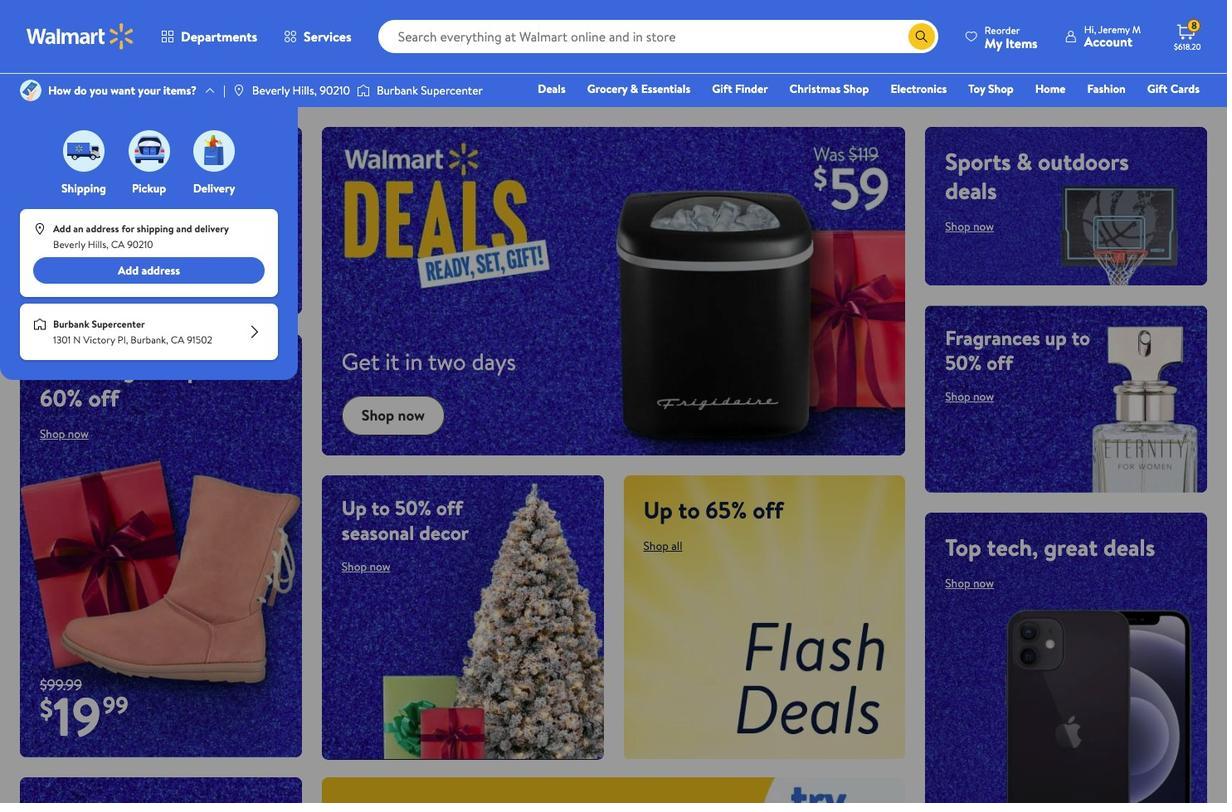 Task type: describe. For each thing, give the bounding box(es) containing it.
shop now for up to 40% off home
[[40, 210, 89, 226]]

toy shop
[[968, 80, 1014, 97]]

0 vertical spatial 90210
[[320, 82, 350, 99]]

one debit
[[1073, 104, 1129, 120]]

pickup button
[[125, 126, 173, 197]]

50% inside up to 50% off seasonal decor
[[395, 493, 432, 522]]

shop now for sports & outdoors deals
[[945, 218, 994, 235]]

shop now link for fragrances up to 50% off
[[945, 388, 994, 405]]

deals link
[[530, 80, 573, 98]]

hi, jeremy m account
[[1084, 22, 1141, 51]]

supercenter for burbank supercenter 1301 n victory pl, burbank, ca 91502
[[92, 317, 145, 331]]

burbank supercenter 1301 n victory pl, burbank, ca 91502
[[53, 317, 212, 347]]

shop for fragrances up to 50% off
[[945, 388, 970, 405]]

shipping
[[137, 222, 174, 236]]

christmas shop link
[[782, 80, 876, 98]]

services button
[[271, 17, 365, 56]]

to for up to 50% off seasonal decor
[[371, 493, 390, 522]]

add an address for shipping and delivery beverly hills, ca 90210
[[53, 222, 229, 251]]

want
[[111, 82, 135, 99]]

finder
[[735, 80, 768, 97]]

tech,
[[987, 531, 1038, 563]]

do
[[74, 82, 87, 99]]

40%
[[93, 145, 131, 173]]

outdoors
[[1038, 145, 1129, 178]]

n
[[73, 333, 81, 347]]

m
[[1132, 22, 1141, 37]]

|
[[223, 82, 226, 99]]

my
[[985, 34, 1002, 52]]

grocery
[[587, 80, 628, 97]]

address inside button
[[141, 262, 180, 279]]

fashion for fashion gifts up to 60% off
[[40, 353, 117, 385]]

top tech, great deals
[[945, 531, 1155, 563]]

add address button
[[33, 257, 265, 284]]

gift for cards
[[1147, 80, 1168, 97]]

all
[[671, 537, 682, 554]]

registry link
[[1001, 103, 1058, 121]]

now for sports & outdoors deals
[[973, 218, 994, 235]]

beverly inside add an address for shipping and delivery beverly hills, ca 90210
[[53, 237, 85, 251]]

& for sports
[[1017, 145, 1032, 178]]

 image for burbank supercenter
[[357, 82, 370, 99]]

essentials
[[641, 80, 690, 97]]

grocery & essentials
[[587, 80, 690, 97]]

home
[[1035, 80, 1066, 97]]

gift for finder
[[712, 80, 732, 97]]

address inside add an address for shipping and delivery beverly hills, ca 90210
[[86, 222, 119, 236]]

now for up to 50% off seasonal decor
[[370, 558, 390, 575]]

99
[[103, 688, 128, 721]]

shop now for fashion gifts up to 60% off
[[40, 426, 89, 442]]

shipping button
[[60, 126, 108, 197]]

gift cards link
[[1140, 80, 1207, 98]]

toy
[[968, 80, 985, 97]]

decor
[[419, 518, 469, 547]]

your
[[138, 82, 160, 99]]

fragrances
[[945, 324, 1040, 352]]

 image left an
[[33, 222, 46, 236]]

victory
[[83, 333, 115, 347]]

shop all
[[643, 537, 682, 554]]

up to 40% off home
[[40, 145, 163, 198]]

gift finder link
[[705, 80, 775, 98]]

$618.20
[[1174, 41, 1201, 52]]

electronics link
[[883, 80, 954, 98]]

services
[[304, 27, 351, 46]]

debit
[[1100, 104, 1129, 120]]

shop now link for up to 40% off home
[[40, 210, 89, 226]]

an
[[73, 222, 84, 236]]

 image for how do you want your items?
[[20, 80, 41, 101]]

up for up to 40% off home
[[40, 145, 65, 173]]

shop now link for fashion gifts up to 60% off
[[40, 426, 89, 442]]

walmart+ link
[[1143, 103, 1207, 121]]

one debit link
[[1065, 103, 1136, 121]]

christmas
[[789, 80, 841, 97]]

$
[[40, 690, 53, 727]]

account
[[1084, 32, 1133, 51]]

shop now link for sports & outdoors deals
[[945, 218, 994, 235]]

fragrances up to 50% off
[[945, 324, 1090, 377]]

fashion gifts up to 60% off
[[40, 353, 228, 414]]

pl,
[[117, 333, 128, 347]]

top
[[945, 531, 981, 563]]

Walmart Site-Wide search field
[[378, 20, 938, 53]]

ca inside add an address for shipping and delivery beverly hills, ca 90210
[[111, 237, 125, 251]]

shop all link
[[643, 537, 682, 554]]

reorder
[[985, 23, 1020, 37]]

up for up to 50% off seasonal decor
[[342, 493, 367, 522]]

hi,
[[1084, 22, 1096, 37]]

shipping
[[61, 180, 106, 197]]

cards
[[1170, 80, 1200, 97]]

50% inside fragrances up to 50% off
[[945, 349, 982, 377]]

90210 inside add an address for shipping and delivery beverly hills, ca 90210
[[127, 237, 153, 251]]

gift finder
[[712, 80, 768, 97]]

shop for up to 50% off seasonal decor
[[342, 558, 367, 575]]

burbank for burbank supercenter
[[377, 82, 418, 99]]

to for up to 40% off home
[[70, 145, 88, 173]]

departments
[[181, 27, 257, 46]]

pickup
[[132, 180, 166, 197]]

0 vertical spatial beverly
[[252, 82, 290, 99]]

sports
[[945, 145, 1011, 178]]

items
[[1005, 34, 1038, 52]]

items?
[[163, 82, 197, 99]]

 image for delivery
[[193, 130, 235, 172]]

19
[[53, 679, 101, 753]]

shop inside 'link'
[[988, 80, 1014, 97]]

gifts
[[122, 353, 169, 385]]

sports & outdoors deals
[[945, 145, 1129, 207]]

deals for sports & outdoors deals
[[945, 174, 997, 207]]

shop now for fragrances up to 50% off
[[945, 388, 994, 405]]

shop now link for top tech, great deals
[[945, 575, 994, 592]]



Task type: locate. For each thing, give the bounding box(es) containing it.
registry
[[1009, 104, 1051, 120]]

0 vertical spatial 50%
[[945, 349, 982, 377]]

0 horizontal spatial beverly
[[53, 237, 85, 251]]

and
[[176, 222, 192, 236]]

shop for sports & outdoors deals
[[945, 218, 970, 235]]

1 horizontal spatial supercenter
[[421, 82, 483, 99]]

search icon image
[[915, 30, 928, 43]]

 image up 60%
[[33, 318, 46, 331]]

christmas shop
[[789, 80, 869, 97]]

gift inside gift cards registry
[[1147, 80, 1168, 97]]

beverly down an
[[53, 237, 85, 251]]

add inside button
[[118, 262, 139, 279]]

supercenter
[[421, 82, 483, 99], [92, 317, 145, 331]]

for
[[121, 222, 134, 236]]

gift left cards
[[1147, 80, 1168, 97]]

 image up pickup
[[128, 130, 170, 172]]

0 horizontal spatial gift
[[712, 80, 732, 97]]

burbank supercenter
[[377, 82, 483, 99]]

1 vertical spatial ca
[[171, 333, 184, 347]]

how do you want your items?
[[48, 82, 197, 99]]

1 horizontal spatial burbank
[[377, 82, 418, 99]]

2 horizontal spatial up
[[643, 493, 673, 526]]

0 horizontal spatial hills,
[[88, 237, 109, 251]]

1 vertical spatial supercenter
[[92, 317, 145, 331]]

0 horizontal spatial 50%
[[395, 493, 432, 522]]

off inside fragrances up to 50% off
[[987, 349, 1013, 377]]

0 horizontal spatial up
[[175, 353, 200, 385]]

address right an
[[86, 222, 119, 236]]

supercenter inside the burbank supercenter 1301 n victory pl, burbank, ca 91502
[[92, 317, 145, 331]]

off inside up to 50% off seasonal decor
[[436, 493, 463, 522]]

shop now for top tech, great deals
[[945, 575, 994, 592]]

add inside add an address for shipping and delivery beverly hills, ca 90210
[[53, 222, 71, 236]]

up down 91502
[[175, 353, 200, 385]]

1 vertical spatial 90210
[[127, 237, 153, 251]]

1 horizontal spatial 90210
[[320, 82, 350, 99]]

off
[[136, 145, 163, 173], [987, 349, 1013, 377], [88, 382, 119, 414], [436, 493, 463, 522], [753, 493, 783, 526]]

0 horizontal spatial supercenter
[[92, 317, 145, 331]]

reorder my items
[[985, 23, 1038, 52]]

up right fragrances
[[1045, 324, 1067, 352]]

1 horizontal spatial hills,
[[292, 82, 317, 99]]

seasonal
[[342, 518, 414, 547]]

 image for shipping
[[63, 130, 105, 172]]

1 horizontal spatial add
[[118, 262, 139, 279]]

1 vertical spatial hills,
[[88, 237, 109, 251]]

1301
[[53, 333, 71, 347]]

fashion
[[1087, 80, 1126, 97], [40, 353, 117, 385]]

up
[[40, 145, 65, 173], [342, 493, 367, 522], [643, 493, 673, 526]]

off inside up to 40% off home
[[136, 145, 163, 173]]

address
[[86, 222, 119, 236], [141, 262, 180, 279]]

0 horizontal spatial burbank
[[53, 317, 89, 331]]

add down add an address for shipping and delivery beverly hills, ca 90210 on the left top of the page
[[118, 262, 139, 279]]

0 vertical spatial  image
[[232, 84, 245, 97]]

1 vertical spatial &
[[1017, 145, 1032, 178]]

delivery button
[[190, 126, 238, 197]]

up
[[1045, 324, 1067, 352], [175, 353, 200, 385]]

fashion up one debit
[[1087, 80, 1126, 97]]

 image up delivery
[[193, 130, 235, 172]]

toy shop link
[[961, 80, 1021, 98]]

shop now for up to 50% off seasonal decor
[[342, 558, 390, 575]]

fashion inside the fashion gifts up to 60% off
[[40, 353, 117, 385]]

now
[[68, 210, 89, 226], [973, 218, 994, 235], [973, 388, 994, 405], [398, 405, 425, 426], [68, 426, 89, 442], [370, 558, 390, 575], [973, 575, 994, 592]]

1 horizontal spatial deals
[[1103, 531, 1155, 563]]

home
[[40, 170, 88, 198]]

walmart image
[[27, 23, 134, 50]]

address down add an address for shipping and delivery beverly hills, ca 90210 on the left top of the page
[[141, 262, 180, 279]]

shop now link
[[40, 210, 89, 226], [945, 218, 994, 235], [945, 388, 994, 405], [342, 396, 445, 435], [40, 426, 89, 442], [342, 558, 390, 575], [945, 575, 994, 592]]

off for up to 50% off seasonal decor
[[436, 493, 463, 522]]

shop now
[[40, 210, 89, 226], [945, 218, 994, 235], [945, 388, 994, 405], [362, 405, 425, 426], [40, 426, 89, 442], [342, 558, 390, 575], [945, 575, 994, 592]]

up to 50% off seasonal decor
[[342, 493, 469, 547]]

to inside up to 50% off seasonal decor
[[371, 493, 390, 522]]

0 horizontal spatial ca
[[111, 237, 125, 251]]

0 vertical spatial deals
[[945, 174, 997, 207]]

ca left 91502
[[171, 333, 184, 347]]

up inside fragrances up to 50% off
[[1045, 324, 1067, 352]]

0 horizontal spatial fashion
[[40, 353, 117, 385]]

0 vertical spatial ca
[[111, 237, 125, 251]]

you
[[90, 82, 108, 99]]

deals
[[538, 80, 566, 97]]

up for up to 65% off
[[643, 493, 673, 526]]

deals for top tech, great deals
[[1103, 531, 1155, 563]]

deals inside sports & outdoors deals
[[945, 174, 997, 207]]

1 horizontal spatial gift
[[1147, 80, 1168, 97]]

1 horizontal spatial fashion
[[1087, 80, 1126, 97]]

90210
[[320, 82, 350, 99], [127, 237, 153, 251]]

1 horizontal spatial ca
[[171, 333, 184, 347]]

add for add address
[[118, 262, 139, 279]]

delivery
[[193, 180, 235, 197]]

to inside the fashion gifts up to 60% off
[[206, 353, 228, 385]]

burbank for burbank supercenter 1301 n victory pl, burbank, ca 91502
[[53, 317, 89, 331]]

now for top tech, great deals
[[973, 575, 994, 592]]

delivery
[[194, 222, 229, 236]]

gift cards registry
[[1009, 80, 1200, 120]]

burbank
[[377, 82, 418, 99], [53, 317, 89, 331]]

8
[[1191, 18, 1197, 33]]

1 vertical spatial fashion
[[40, 353, 117, 385]]

now for up to 40% off home
[[68, 210, 89, 226]]

0 horizontal spatial add
[[53, 222, 71, 236]]

 image inside shipping button
[[63, 130, 105, 172]]

add
[[53, 222, 71, 236], [118, 262, 139, 279]]

to for up to 65% off
[[678, 493, 700, 526]]

0 vertical spatial address
[[86, 222, 119, 236]]

add for add an address for shipping and delivery beverly hills, ca 90210
[[53, 222, 71, 236]]

hills, inside add an address for shipping and delivery beverly hills, ca 90210
[[88, 237, 109, 251]]

 image left how
[[20, 80, 41, 101]]

60%
[[40, 382, 83, 414]]

up inside the fashion gifts up to 60% off
[[175, 353, 200, 385]]

$99.99
[[40, 674, 82, 695]]

0 horizontal spatial &
[[630, 80, 638, 97]]

up to 65% off
[[643, 493, 783, 526]]

now for fashion gifts up to 60% off
[[68, 426, 89, 442]]

deals
[[945, 174, 997, 207], [1103, 531, 1155, 563]]

2 gift from the left
[[1147, 80, 1168, 97]]

off inside the fashion gifts up to 60% off
[[88, 382, 119, 414]]

1 horizontal spatial up
[[1045, 324, 1067, 352]]

burbank,
[[131, 333, 168, 347]]

up inside up to 40% off home
[[40, 145, 65, 173]]

1 vertical spatial  image
[[33, 318, 46, 331]]

0 horizontal spatial deals
[[945, 174, 997, 207]]

hills, up add address button
[[88, 237, 109, 251]]

& right sports
[[1017, 145, 1032, 178]]

add left an
[[53, 222, 71, 236]]

1 horizontal spatial &
[[1017, 145, 1032, 178]]

gift left finder
[[712, 80, 732, 97]]

0 vertical spatial fashion
[[1087, 80, 1126, 97]]

 image right beverly hills, 90210
[[357, 82, 370, 99]]

1 horizontal spatial 50%
[[945, 349, 982, 377]]

0 vertical spatial &
[[630, 80, 638, 97]]

add address
[[118, 262, 180, 279]]

great
[[1044, 531, 1098, 563]]

0 vertical spatial burbank
[[377, 82, 418, 99]]

shop for up to 65% off
[[643, 537, 669, 554]]

burbank inside the burbank supercenter 1301 n victory pl, burbank, ca 91502
[[53, 317, 89, 331]]

 image inside pickup button
[[128, 130, 170, 172]]

& inside sports & outdoors deals
[[1017, 145, 1032, 178]]

beverly
[[252, 82, 290, 99], [53, 237, 85, 251]]

hills, down the services dropdown button
[[292, 82, 317, 99]]

off for up to 65% off
[[753, 493, 783, 526]]

walmart+
[[1150, 104, 1200, 120]]

shop for top tech, great deals
[[945, 575, 970, 592]]

0 horizontal spatial up
[[40, 145, 65, 173]]

1 gift from the left
[[712, 80, 732, 97]]

up inside up to 50% off seasonal decor
[[342, 493, 367, 522]]

1 vertical spatial beverly
[[53, 237, 85, 251]]

91502
[[187, 333, 212, 347]]

ca
[[111, 237, 125, 251], [171, 333, 184, 347]]

 image right | on the left of the page
[[232, 84, 245, 97]]

0 vertical spatial supercenter
[[421, 82, 483, 99]]

Search search field
[[378, 20, 938, 53]]

50%
[[945, 349, 982, 377], [395, 493, 432, 522]]

0 horizontal spatial  image
[[33, 318, 46, 331]]

 image up shipping
[[63, 130, 105, 172]]

& for grocery
[[630, 80, 638, 97]]

& right grocery
[[630, 80, 638, 97]]

to inside fragrances up to 50% off
[[1072, 324, 1090, 352]]

1 vertical spatial burbank
[[53, 317, 89, 331]]

1 horizontal spatial beverly
[[252, 82, 290, 99]]

0 horizontal spatial address
[[86, 222, 119, 236]]

90210 down services on the left of the page
[[320, 82, 350, 99]]

shop now link for up to 50% off seasonal decor
[[342, 558, 390, 575]]

beverly hills, 90210
[[252, 82, 350, 99]]

one
[[1073, 104, 1097, 120]]

grocery & essentials link
[[580, 80, 698, 98]]

ca down for
[[111, 237, 125, 251]]

1 horizontal spatial up
[[342, 493, 367, 522]]

1 vertical spatial address
[[141, 262, 180, 279]]

1 vertical spatial 50%
[[395, 493, 432, 522]]

how
[[48, 82, 71, 99]]

beverly right | on the left of the page
[[252, 82, 290, 99]]

supercenter for burbank supercenter
[[421, 82, 483, 99]]

home link
[[1028, 80, 1073, 98]]

now for fragrances up to 50% off
[[973, 388, 994, 405]]

fashion for fashion
[[1087, 80, 1126, 97]]

0 horizontal spatial 90210
[[127, 237, 153, 251]]

0 vertical spatial add
[[53, 222, 71, 236]]

shop for fashion gifts up to 60% off
[[40, 426, 65, 442]]

electronics
[[891, 80, 947, 97]]

 image inside delivery button
[[193, 130, 235, 172]]

1 horizontal spatial address
[[141, 262, 180, 279]]

 image for pickup
[[128, 130, 170, 172]]

fashion down n
[[40, 353, 117, 385]]

90210 down for
[[127, 237, 153, 251]]

fashion link
[[1080, 80, 1133, 98]]

1 vertical spatial deals
[[1103, 531, 1155, 563]]

gift
[[712, 80, 732, 97], [1147, 80, 1168, 97]]

jeremy
[[1098, 22, 1130, 37]]

departments button
[[148, 17, 271, 56]]

ca inside the burbank supercenter 1301 n victory pl, burbank, ca 91502
[[171, 333, 184, 347]]

to inside up to 40% off home
[[70, 145, 88, 173]]

 image
[[20, 80, 41, 101], [357, 82, 370, 99], [63, 130, 105, 172], [128, 130, 170, 172], [193, 130, 235, 172], [33, 222, 46, 236]]

65%
[[706, 493, 747, 526]]

1 horizontal spatial  image
[[232, 84, 245, 97]]

&
[[630, 80, 638, 97], [1017, 145, 1032, 178]]

was dollar $99.99, now dollar 19.99 group
[[20, 674, 128, 757]]

1 vertical spatial add
[[118, 262, 139, 279]]

$99.99 $ 19 99
[[40, 674, 128, 753]]

shop for up to 40% off home
[[40, 210, 65, 226]]

8 $618.20
[[1174, 18, 1201, 52]]

0 vertical spatial hills,
[[292, 82, 317, 99]]

 image
[[232, 84, 245, 97], [33, 318, 46, 331]]

off for up to 40% off home
[[136, 145, 163, 173]]



Task type: vqa. For each thing, say whether or not it's contained in the screenshot.
"Ultra"
no



